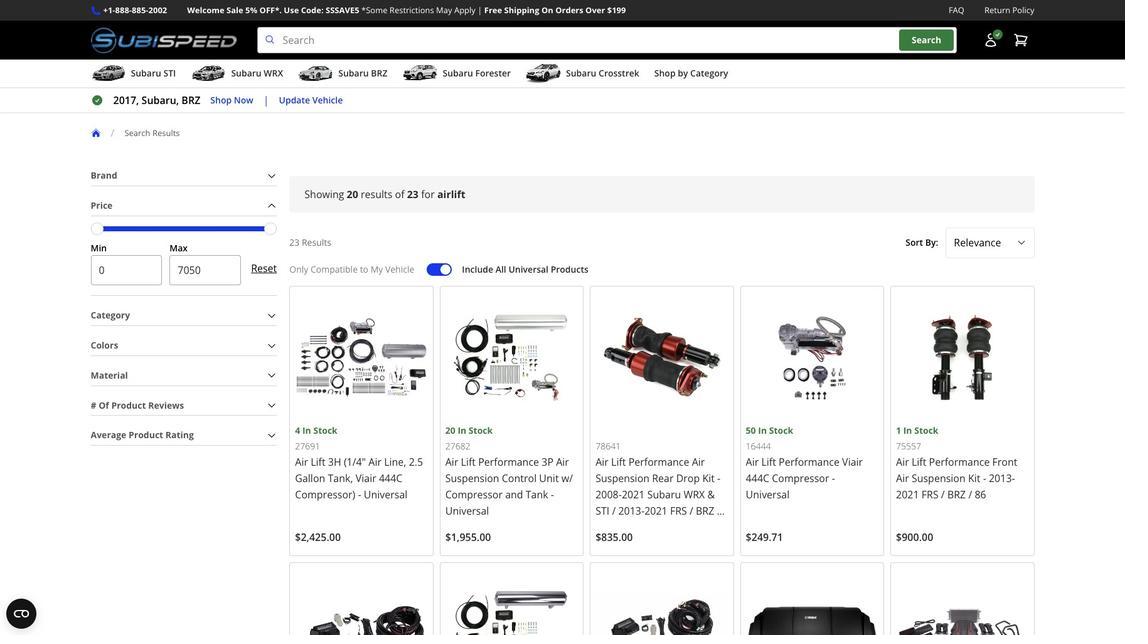 Task type: locate. For each thing, give the bounding box(es) containing it.
search for search
[[912, 34, 942, 46]]

brz inside dropdown button
[[371, 67, 388, 79]]

performance for air lift performance viair 444c compressor  - universal
[[779, 456, 840, 470]]

0 vertical spatial 23
[[407, 188, 419, 202]]

1 vertical spatial 86
[[596, 521, 607, 535]]

- inside 78641 air lift performance air suspension rear drop kit - 2008-2021 subaru wrx & sti / 2013-2021 frs / brz / 86
[[718, 472, 721, 486]]

lift down 16444
[[762, 456, 776, 470]]

2021 up $835.00
[[622, 488, 645, 502]]

2 444c from the left
[[746, 472, 770, 486]]

1 horizontal spatial search
[[912, 34, 942, 46]]

4 performance from the left
[[929, 456, 990, 470]]

subaru down rear
[[648, 488, 681, 502]]

compatible
[[311, 263, 358, 275]]

orders
[[556, 4, 584, 16]]

78641 air lift performance air suspension rear drop kit - 2008-2021 subaru wrx & sti / 2013-2021 frs / brz / 86
[[596, 441, 721, 535]]

welcome sale 5% off*. use code: sssave5
[[187, 4, 359, 16]]

20 up 27682 in the left bottom of the page
[[446, 425, 456, 437]]

vehicle down a subaru brz thumbnail image
[[312, 94, 343, 106]]

0 vertical spatial 2013-
[[989, 472, 1015, 486]]

update
[[279, 94, 310, 106]]

subaru inside dropdown button
[[443, 67, 473, 79]]

performance inside 1 in stock 75557 air lift performance front air suspension kit - 2013- 2021 frs / brz / 86
[[929, 456, 990, 470]]

front
[[993, 456, 1018, 470]]

sti
[[164, 67, 176, 79], [596, 505, 610, 518]]

a subaru sti thumbnail image image
[[91, 64, 126, 83]]

stock inside 4 in stock 27691 air lift 3h (1/4" air line, 2.5 gallon tank, viair 444c compressor) - universal
[[314, 425, 338, 437]]

1 horizontal spatial suspension
[[596, 472, 650, 486]]

of right #
[[99, 400, 109, 412]]

1 vertical spatial wrx
[[684, 488, 705, 502]]

return
[[985, 4, 1011, 16]]

suspension inside 1 in stock 75557 air lift performance front air suspension kit - 2013- 2021 frs / brz / 86
[[912, 472, 966, 486]]

vehicle right the 'my'
[[385, 263, 415, 275]]

in inside 50 in stock 16444 air lift performance viair 444c compressor  - universal
[[758, 425, 767, 437]]

lift inside 1 in stock 75557 air lift performance front air suspension kit - 2013- 2021 frs / brz / 86
[[912, 456, 927, 470]]

444c down line,
[[379, 472, 403, 486]]

0 vertical spatial viair
[[842, 456, 863, 470]]

5 lift from the left
[[912, 456, 927, 470]]

in inside 1 in stock 75557 air lift performance front air suspension kit - 2013- 2021 frs / brz / 86
[[904, 425, 912, 437]]

shop left by
[[655, 67, 676, 79]]

of right results
[[395, 188, 405, 202]]

#
[[91, 400, 96, 412]]

lift inside 20 in stock 27682 air lift performance 3p air suspension control unit w/ compressor and tank - universal
[[461, 456, 476, 470]]

86
[[975, 488, 987, 502], [596, 521, 607, 535]]

welcome
[[187, 4, 225, 16]]

stock inside 50 in stock 16444 air lift performance viair 444c compressor  - universal
[[769, 425, 793, 437]]

stock up 75557
[[915, 425, 939, 437]]

4 lift from the left
[[762, 456, 776, 470]]

shop for shop by category
[[655, 67, 676, 79]]

stock for air lift 3h (1/4" air line, 2.5 gallon tank, viair 444c compressor) - universal
[[314, 425, 338, 437]]

23 left 'for'
[[407, 188, 419, 202]]

1 horizontal spatial frs
[[922, 488, 939, 502]]

0 horizontal spatial viair
[[356, 472, 376, 486]]

0 horizontal spatial 20
[[347, 188, 358, 202]]

in inside 4 in stock 27691 air lift 3h (1/4" air line, 2.5 gallon tank, viair 444c compressor) - universal
[[303, 425, 311, 437]]

button image
[[983, 33, 998, 48]]

performance inside 20 in stock 27682 air lift performance 3p air suspension control unit w/ compressor and tank - universal
[[478, 456, 539, 470]]

universal inside 50 in stock 16444 air lift performance viair 444c compressor  - universal
[[746, 488, 790, 502]]

- inside 1 in stock 75557 air lift performance front air suspension kit - 2013- 2021 frs / brz / 86
[[983, 472, 987, 486]]

kit
[[703, 472, 715, 486], [969, 472, 981, 486]]

1 vertical spatial product
[[129, 430, 163, 442]]

1 vertical spatial compressor
[[446, 488, 503, 502]]

category
[[691, 67, 728, 79]]

wrx up update
[[264, 67, 283, 79]]

line,
[[384, 456, 406, 470]]

3p
[[542, 456, 554, 470]]

kit inside 1 in stock 75557 air lift performance front air suspension kit - 2013- 2021 frs / brz / 86
[[969, 472, 981, 486]]

- inside 4 in stock 27691 air lift 3h (1/4" air line, 2.5 gallon tank, viair 444c compressor) - universal
[[358, 488, 361, 502]]

in
[[303, 425, 311, 437], [458, 425, 467, 437], [758, 425, 767, 437], [904, 425, 912, 437]]

4 in from the left
[[904, 425, 912, 437]]

rear
[[652, 472, 674, 486]]

sti down 2008-
[[596, 505, 610, 518]]

subaru left crosstrek at the top right of page
[[566, 67, 597, 79]]

products
[[551, 263, 589, 275]]

only compatible to my vehicle
[[290, 263, 415, 275]]

885-
[[132, 4, 148, 16]]

0 horizontal spatial sti
[[164, 67, 176, 79]]

3 in from the left
[[758, 425, 767, 437]]

suspension
[[446, 472, 499, 486], [596, 472, 650, 486], [912, 472, 966, 486]]

0 horizontal spatial compressor
[[446, 488, 503, 502]]

over
[[586, 4, 605, 16]]

4 stock from the left
[[915, 425, 939, 437]]

1 horizontal spatial kit
[[969, 472, 981, 486]]

1 horizontal spatial wrx
[[684, 488, 705, 502]]

0 vertical spatial |
[[478, 4, 482, 16]]

now
[[234, 94, 253, 106]]

average product rating
[[91, 430, 194, 442]]

stock inside 20 in stock 27682 air lift performance 3p air suspension control unit w/ compressor and tank - universal
[[469, 425, 493, 437]]

suspension inside 20 in stock 27682 air lift performance 3p air suspension control unit w/ compressor and tank - universal
[[446, 472, 499, 486]]

0 vertical spatial search
[[912, 34, 942, 46]]

$2,425.00
[[295, 531, 341, 545]]

search input field
[[257, 27, 957, 53]]

0 vertical spatial of
[[395, 188, 405, 202]]

1 vertical spatial |
[[263, 94, 269, 107]]

suspension down 27682 in the left bottom of the page
[[446, 472, 499, 486]]

0 horizontal spatial |
[[263, 94, 269, 107]]

1 horizontal spatial 444c
[[746, 472, 770, 486]]

search
[[912, 34, 942, 46], [125, 127, 150, 138]]

apply
[[454, 4, 476, 16]]

shop inside dropdown button
[[655, 67, 676, 79]]

by:
[[926, 237, 939, 249]]

86 inside 1 in stock 75557 air lift performance front air suspension kit - 2013- 2021 frs / brz / 86
[[975, 488, 987, 502]]

1 vertical spatial vehicle
[[385, 263, 415, 275]]

stock for air lift performance front air suspension kit - 2013- 2021 frs / brz / 86
[[915, 425, 939, 437]]

lift down the 78641
[[611, 456, 626, 470]]

1 horizontal spatial 23
[[407, 188, 419, 202]]

0 vertical spatial sti
[[164, 67, 176, 79]]

restrictions
[[390, 4, 434, 16]]

sort by:
[[906, 237, 939, 249]]

3 stock from the left
[[769, 425, 793, 437]]

subaru crosstrek
[[566, 67, 640, 79]]

stock up 27682 in the left bottom of the page
[[469, 425, 493, 437]]

air lift performance air suspension rear drop kit - 2008-2021 subaru wrx & sti / 2013-2021 frs / brz / 86 image
[[596, 292, 729, 424]]

3 lift from the left
[[611, 456, 626, 470]]

2 in from the left
[[458, 425, 467, 437]]

universal down line,
[[364, 488, 408, 502]]

air lift performance 3p air suspension control unit w/ compressor and tank - universal image
[[446, 292, 578, 424]]

in up 27682 in the left bottom of the page
[[458, 425, 467, 437]]

1 vertical spatial search
[[125, 127, 150, 138]]

1 vertical spatial 23
[[290, 237, 300, 249]]

brz
[[371, 67, 388, 79], [182, 94, 200, 107], [948, 488, 966, 502], [696, 505, 715, 518]]

in right the 4
[[303, 425, 311, 437]]

0 vertical spatial product
[[111, 400, 146, 412]]

1 horizontal spatial viair
[[842, 456, 863, 470]]

1 vertical spatial frs
[[670, 505, 687, 518]]

subaru sti
[[131, 67, 176, 79]]

product up average product rating
[[111, 400, 146, 412]]

-
[[718, 472, 721, 486], [832, 472, 835, 486], [983, 472, 987, 486], [358, 488, 361, 502], [551, 488, 554, 502]]

/
[[111, 126, 114, 140], [942, 488, 945, 502], [969, 488, 973, 502], [612, 505, 616, 518], [690, 505, 694, 518], [717, 505, 721, 518]]

2013- inside 78641 air lift performance air suspension rear drop kit - 2008-2021 subaru wrx & sti / 2013-2021 frs / brz / 86
[[619, 505, 645, 518]]

| left free
[[478, 4, 482, 16]]

all
[[496, 263, 506, 275]]

1 vertical spatial shop
[[211, 94, 232, 106]]

0 vertical spatial shop
[[655, 67, 676, 79]]

$835.00
[[596, 531, 633, 545]]

lift left 3h
[[311, 456, 326, 470]]

0 horizontal spatial 444c
[[379, 472, 403, 486]]

open widget image
[[6, 599, 36, 630]]

material button
[[91, 367, 277, 386]]

1 lift from the left
[[311, 456, 326, 470]]

vehicle inside button
[[312, 94, 343, 106]]

air inside 50 in stock 16444 air lift performance viair 444c compressor  - universal
[[746, 456, 759, 470]]

lift inside 50 in stock 16444 air lift performance viair 444c compressor  - universal
[[762, 456, 776, 470]]

reset button
[[251, 254, 277, 284]]

2 lift from the left
[[461, 456, 476, 470]]

444c
[[379, 472, 403, 486], [746, 472, 770, 486]]

air lift 3h (1/4" air line, 2.5 gallon tank, viair 444c compressor) - universal image
[[295, 292, 428, 424]]

1 horizontal spatial shop
[[655, 67, 676, 79]]

sti inside dropdown button
[[164, 67, 176, 79]]

sssave5
[[326, 4, 359, 16]]

0 horizontal spatial vehicle
[[312, 94, 343, 106]]

lift inside 4 in stock 27691 air lift 3h (1/4" air line, 2.5 gallon tank, viair 444c compressor) - universal
[[311, 456, 326, 470]]

subaru forester button
[[403, 62, 511, 87]]

0 horizontal spatial shop
[[211, 94, 232, 106]]

86 inside 78641 air lift performance air suspension rear drop kit - 2008-2021 subaru wrx & sti / 2013-2021 frs / brz / 86
[[596, 521, 607, 535]]

2 performance from the left
[[629, 456, 690, 470]]

shop
[[655, 67, 676, 79], [211, 94, 232, 106]]

shop left now
[[211, 94, 232, 106]]

3 suspension from the left
[[912, 472, 966, 486]]

performance inside 50 in stock 16444 air lift performance viair 444c compressor  - universal
[[779, 456, 840, 470]]

on
[[542, 4, 554, 16]]

0 horizontal spatial 2013-
[[619, 505, 645, 518]]

20 in stock 27682 air lift performance 3p air suspension control unit w/ compressor and tank - universal
[[446, 425, 573, 518]]

2021 down rear
[[645, 505, 668, 518]]

subaru right a subaru brz thumbnail image
[[339, 67, 369, 79]]

of inside 'dropdown button'
[[99, 400, 109, 412]]

subaru
[[131, 67, 161, 79], [231, 67, 262, 79], [339, 67, 369, 79], [443, 67, 473, 79], [566, 67, 597, 79], [648, 488, 681, 502]]

brz inside 78641 air lift performance air suspension rear drop kit - 2008-2021 subaru wrx & sti / 2013-2021 frs / brz / 86
[[696, 505, 715, 518]]

20
[[347, 188, 358, 202], [446, 425, 456, 437]]

viair inside 4 in stock 27691 air lift 3h (1/4" air line, 2.5 gallon tank, viair 444c compressor) - universal
[[356, 472, 376, 486]]

1 444c from the left
[[379, 472, 403, 486]]

average
[[91, 430, 126, 442]]

1 vertical spatial 2013-
[[619, 505, 645, 518]]

universal up $1,955.00
[[446, 505, 489, 518]]

a subaru crosstrek thumbnail image image
[[526, 64, 561, 83]]

only
[[290, 263, 308, 275]]

subaru for subaru forester
[[443, 67, 473, 79]]

frs down the drop on the right bottom of the page
[[670, 505, 687, 518]]

0 horizontal spatial kit
[[703, 472, 715, 486]]

frs
[[922, 488, 939, 502], [670, 505, 687, 518]]

stock up 27691
[[314, 425, 338, 437]]

1 in from the left
[[303, 425, 311, 437]]

in right 1
[[904, 425, 912, 437]]

1 horizontal spatial 86
[[975, 488, 987, 502]]

$900.00
[[896, 531, 934, 545]]

0 vertical spatial compressor
[[772, 472, 830, 486]]

1 vertical spatial results
[[302, 237, 331, 249]]

results down subaru,
[[152, 127, 180, 138]]

2 stock from the left
[[469, 425, 493, 437]]

1 horizontal spatial compressor
[[772, 472, 830, 486]]

2013- down front
[[989, 472, 1015, 486]]

brz inside 1 in stock 75557 air lift performance front air suspension kit - 2013- 2021 frs / brz / 86
[[948, 488, 966, 502]]

suspension down 75557
[[912, 472, 966, 486]]

in inside 20 in stock 27682 air lift performance 3p air suspension control unit w/ compressor and tank - universal
[[458, 425, 467, 437]]

2 suspension from the left
[[596, 472, 650, 486]]

suspension for compressor
[[446, 472, 499, 486]]

| right now
[[263, 94, 269, 107]]

2 horizontal spatial suspension
[[912, 472, 966, 486]]

23 up only
[[290, 237, 300, 249]]

1 vertical spatial of
[[99, 400, 109, 412]]

search for search results
[[125, 127, 150, 138]]

subaru left forester
[[443, 67, 473, 79]]

0 vertical spatial 86
[[975, 488, 987, 502]]

1 horizontal spatial 2013-
[[989, 472, 1015, 486]]

lift inside 78641 air lift performance air suspension rear drop kit - 2008-2021 subaru wrx & sti / 2013-2021 frs / brz / 86
[[611, 456, 626, 470]]

stock up 16444
[[769, 425, 793, 437]]

sti up subaru,
[[164, 67, 176, 79]]

results up compatible
[[302, 237, 331, 249]]

1 performance from the left
[[478, 456, 539, 470]]

$199
[[607, 4, 626, 16]]

reset
[[251, 262, 277, 276]]

1 horizontal spatial 20
[[446, 425, 456, 437]]

1 vertical spatial viair
[[356, 472, 376, 486]]

0 vertical spatial results
[[152, 127, 180, 138]]

1 in stock 75557 air lift performance front air suspension kit - 2013- 2021 frs / brz / 86
[[896, 425, 1018, 502]]

universal up $249.71
[[746, 488, 790, 502]]

in right the 50
[[758, 425, 767, 437]]

0 horizontal spatial 86
[[596, 521, 607, 535]]

0 vertical spatial wrx
[[264, 67, 283, 79]]

subaru up 2017, subaru, brz
[[131, 67, 161, 79]]

*some restrictions may apply | free shipping on orders over $199
[[362, 4, 626, 16]]

compressor inside 50 in stock 16444 air lift performance viair 444c compressor  - universal
[[772, 472, 830, 486]]

1 stock from the left
[[314, 425, 338, 437]]

subaru up now
[[231, 67, 262, 79]]

444c down 16444
[[746, 472, 770, 486]]

0 vertical spatial frs
[[922, 488, 939, 502]]

1 horizontal spatial sti
[[596, 505, 610, 518]]

20 inside 20 in stock 27682 air lift performance 3p air suspension control unit w/ compressor and tank - universal
[[446, 425, 456, 437]]

20 left results
[[347, 188, 358, 202]]

home image
[[91, 128, 101, 138]]

2 kit from the left
[[969, 472, 981, 486]]

1 vertical spatial 20
[[446, 425, 456, 437]]

1 suspension from the left
[[446, 472, 499, 486]]

airlift
[[437, 188, 466, 202]]

27691
[[295, 441, 320, 453]]

brand button
[[91, 166, 277, 186]]

a subaru wrx thumbnail image image
[[191, 64, 226, 83]]

air lift performance viair 444c compressor  - universal image
[[746, 292, 879, 424]]

3 performance from the left
[[779, 456, 840, 470]]

$249.71
[[746, 531, 783, 545]]

performance for air lift performance 3p air suspension control unit w/ compressor and tank - universal
[[478, 456, 539, 470]]

lift down 75557
[[912, 456, 927, 470]]

2013- down 2008-
[[619, 505, 645, 518]]

in for air lift performance front air suspension kit - 2013- 2021 frs / brz / 86
[[904, 425, 912, 437]]

23
[[407, 188, 419, 202], [290, 237, 300, 249]]

2021 up the $900.00
[[896, 488, 919, 502]]

stock inside 1 in stock 75557 air lift performance front air suspension kit - 2013- 2021 frs / brz / 86
[[915, 425, 939, 437]]

0 horizontal spatial frs
[[670, 505, 687, 518]]

0 horizontal spatial search
[[125, 127, 150, 138]]

in for air lift 3h (1/4" air line, 2.5 gallon tank, viair 444c compressor) - universal
[[303, 425, 311, 437]]

0 horizontal spatial suspension
[[446, 472, 499, 486]]

1 vertical spatial sti
[[596, 505, 610, 518]]

performance
[[478, 456, 539, 470], [629, 456, 690, 470], [779, 456, 840, 470], [929, 456, 990, 470]]

product down # of product reviews
[[129, 430, 163, 442]]

0 horizontal spatial of
[[99, 400, 109, 412]]

0 horizontal spatial results
[[152, 127, 180, 138]]

wrx left &
[[684, 488, 705, 502]]

0 vertical spatial vehicle
[[312, 94, 343, 106]]

0 horizontal spatial wrx
[[264, 67, 283, 79]]

1 kit from the left
[[703, 472, 715, 486]]

use
[[284, 4, 299, 16]]

material
[[91, 370, 128, 382]]

search inside button
[[912, 34, 942, 46]]

50 in stock 16444 air lift performance viair 444c compressor  - universal
[[746, 425, 863, 502]]

lift
[[311, 456, 326, 470], [461, 456, 476, 470], [611, 456, 626, 470], [762, 456, 776, 470], [912, 456, 927, 470]]

subaru wrx button
[[191, 62, 283, 87]]

frs up the $900.00
[[922, 488, 939, 502]]

lift down 27682 in the left bottom of the page
[[461, 456, 476, 470]]

suspension up 2008-
[[596, 472, 650, 486]]

free
[[484, 4, 502, 16]]

1 horizontal spatial results
[[302, 237, 331, 249]]



Task type: vqa. For each thing, say whether or not it's contained in the screenshot.


Task type: describe. For each thing, give the bounding box(es) containing it.
product inside 'dropdown button'
[[111, 400, 146, 412]]

frs inside 78641 air lift performance air suspension rear drop kit - 2008-2021 subaru wrx & sti / 2013-2021 frs / brz / 86
[[670, 505, 687, 518]]

Max text field
[[170, 256, 241, 286]]

maximum slider
[[264, 223, 277, 235]]

compressor inside 20 in stock 27682 air lift performance 3p air suspension control unit w/ compressor and tank - universal
[[446, 488, 503, 502]]

colors button
[[91, 337, 277, 356]]

control
[[502, 472, 537, 486]]

subaru for subaru wrx
[[231, 67, 262, 79]]

forester
[[475, 67, 511, 79]]

off*.
[[260, 4, 282, 16]]

showing 20 results of 23 for airlift
[[305, 188, 466, 202]]

23 results
[[290, 237, 331, 249]]

crosstrek
[[599, 67, 640, 79]]

subaru for subaru crosstrek
[[566, 67, 597, 79]]

reviews
[[148, 400, 184, 412]]

444c inside 4 in stock 27691 air lift 3h (1/4" air line, 2.5 gallon tank, viair 444c compressor) - universal
[[379, 472, 403, 486]]

sort
[[906, 237, 923, 249]]

wrx inside 78641 air lift performance air suspension rear drop kit - 2008-2021 subaru wrx & sti / 2013-2021 frs / brz / 86
[[684, 488, 705, 502]]

policy
[[1013, 4, 1035, 16]]

4
[[295, 425, 300, 437]]

universal inside 20 in stock 27682 air lift performance 3p air suspension control unit w/ compressor and tank - universal
[[446, 505, 489, 518]]

2.5
[[409, 456, 423, 470]]

$1,955.00
[[446, 531, 491, 545]]

stock for air lift performance viair 444c compressor  - universal
[[769, 425, 793, 437]]

lift for air lift performance 3p air suspension control unit w/ compressor and tank - universal
[[461, 456, 476, 470]]

in for air lift performance viair 444c compressor  - universal
[[758, 425, 767, 437]]

edelbrock supercharger system (50 state legal w/ tuning) image
[[896, 569, 1029, 636]]

subaru sti button
[[91, 62, 176, 87]]

results
[[361, 188, 393, 202]]

air lift performance 3p kit - universal image
[[446, 569, 578, 636]]

2021 inside 1 in stock 75557 air lift performance front air suspension kit - 2013- 2021 frs / brz / 86
[[896, 488, 919, 502]]

faq
[[949, 4, 965, 16]]

- inside 20 in stock 27682 air lift performance 3p air suspension control unit w/ compressor and tank - universal
[[551, 488, 554, 502]]

to
[[360, 263, 369, 275]]

performance inside 78641 air lift performance air suspension rear drop kit - 2008-2021 subaru wrx & sti / 2013-2021 frs / brz / 86
[[629, 456, 690, 470]]

subaru brz button
[[298, 62, 388, 87]]

my
[[371, 263, 383, 275]]

search results
[[125, 127, 180, 138]]

lift for air lift performance viair 444c compressor  - universal
[[762, 456, 776, 470]]

in for air lift performance 3p air suspension control unit w/ compressor and tank - universal
[[458, 425, 467, 437]]

unit
[[539, 472, 559, 486]]

update vehicle
[[279, 94, 343, 106]]

category
[[91, 310, 130, 322]]

performance for air lift performance front air suspension kit - 2013- 2021 frs / brz / 86
[[929, 456, 990, 470]]

results for search results
[[152, 127, 180, 138]]

1 horizontal spatial |
[[478, 4, 482, 16]]

2017,
[[113, 94, 139, 107]]

include
[[462, 263, 493, 275]]

subaru forester
[[443, 67, 511, 79]]

universal right all
[[509, 263, 549, 275]]

air lift performance 3p (1/4in air line, no tank, no compressor) - universal image
[[295, 569, 428, 636]]

shop now
[[211, 94, 253, 106]]

wrx inside dropdown button
[[264, 67, 283, 79]]

tank
[[526, 488, 548, 502]]

2013- inside 1 in stock 75557 air lift performance front air suspension kit - 2013- 2021 frs / brz / 86
[[989, 472, 1015, 486]]

a subaru forester thumbnail image image
[[403, 64, 438, 83]]

search button
[[900, 30, 954, 51]]

compressor)
[[295, 488, 355, 502]]

+1-888-885-2002 link
[[103, 4, 167, 17]]

gallon
[[295, 472, 325, 486]]

27682
[[446, 441, 471, 453]]

tank,
[[328, 472, 353, 486]]

shipping
[[504, 4, 540, 16]]

Min text field
[[91, 256, 162, 286]]

+1-888-885-2002
[[103, 4, 167, 16]]

lift for air lift 3h (1/4" air line, 2.5 gallon tank, viair 444c compressor) - universal
[[311, 456, 326, 470]]

brand
[[91, 170, 117, 181]]

2017, subaru, brz
[[113, 94, 200, 107]]

air lift performance 3h (1/4in air line, no tank, no compressor) - universal image
[[596, 569, 729, 636]]

subaru wrx
[[231, 67, 283, 79]]

frs inside 1 in stock 75557 air lift performance front air suspension kit - 2013- 2021 frs / brz / 86
[[922, 488, 939, 502]]

code:
[[301, 4, 324, 16]]

888-
[[115, 4, 132, 16]]

444c inside 50 in stock 16444 air lift performance viair 444c compressor  - universal
[[746, 472, 770, 486]]

category button
[[91, 307, 277, 326]]

suspension inside 78641 air lift performance air suspension rear drop kit - 2008-2021 subaru wrx & sti / 2013-2021 frs / brz / 86
[[596, 472, 650, 486]]

price
[[91, 200, 113, 211]]

colors
[[91, 340, 118, 352]]

subispeed logo image
[[91, 27, 237, 53]]

# of product reviews
[[91, 400, 184, 412]]

product inside dropdown button
[[129, 430, 163, 442]]

universal inside 4 in stock 27691 air lift 3h (1/4" air line, 2.5 gallon tank, viair 444c compressor) - universal
[[364, 488, 408, 502]]

- inside 50 in stock 16444 air lift performance viair 444c compressor  - universal
[[832, 472, 835, 486]]

include all universal products
[[462, 263, 589, 275]]

max
[[170, 242, 188, 254]]

1
[[896, 425, 901, 437]]

air lift performance front air suspension kit - 2013-2021 frs / brz / 86 image
[[896, 292, 1029, 424]]

subaru for subaru brz
[[339, 67, 369, 79]]

w/
[[562, 472, 573, 486]]

sti inside 78641 air lift performance air suspension rear drop kit - 2008-2021 subaru wrx & sti / 2013-2021 frs / brz / 86
[[596, 505, 610, 518]]

select... image
[[1017, 238, 1027, 248]]

update vehicle button
[[279, 93, 343, 108]]

search results link
[[125, 127, 190, 138]]

ft-86 speedfactory rear diffuser (non aggressive) image
[[746, 569, 879, 636]]

# of product reviews button
[[91, 396, 277, 416]]

3h
[[328, 456, 341, 470]]

subaru brz
[[339, 67, 388, 79]]

(1/4"
[[344, 456, 366, 470]]

and
[[505, 488, 523, 502]]

average product rating button
[[91, 426, 277, 446]]

stock for air lift performance 3p air suspension control unit w/ compressor and tank - universal
[[469, 425, 493, 437]]

sale
[[227, 4, 243, 16]]

kit inside 78641 air lift performance air suspension rear drop kit - 2008-2021 subaru wrx & sti / 2013-2021 frs / brz / 86
[[703, 472, 715, 486]]

75557
[[896, 441, 922, 453]]

78641
[[596, 441, 621, 453]]

faq link
[[949, 4, 965, 17]]

4 in stock 27691 air lift 3h (1/4" air line, 2.5 gallon tank, viair 444c compressor) - universal
[[295, 425, 423, 502]]

suspension for 2021
[[912, 472, 966, 486]]

a subaru brz thumbnail image image
[[298, 64, 333, 83]]

50
[[746, 425, 756, 437]]

return policy link
[[985, 4, 1035, 17]]

subaru inside 78641 air lift performance air suspension rear drop kit - 2008-2021 subaru wrx & sti / 2013-2021 frs / brz / 86
[[648, 488, 681, 502]]

viair inside 50 in stock 16444 air lift performance viair 444c compressor  - universal
[[842, 456, 863, 470]]

1 horizontal spatial of
[[395, 188, 405, 202]]

shop now link
[[211, 93, 253, 108]]

2002
[[148, 4, 167, 16]]

lift for air lift performance front air suspension kit - 2013- 2021 frs / brz / 86
[[912, 456, 927, 470]]

0 horizontal spatial 23
[[290, 237, 300, 249]]

5%
[[245, 4, 258, 16]]

subaru for subaru sti
[[131, 67, 161, 79]]

0 vertical spatial 20
[[347, 188, 358, 202]]

Select... button
[[946, 228, 1035, 258]]

1 horizontal spatial vehicle
[[385, 263, 415, 275]]

for
[[421, 188, 435, 202]]

shop for shop now
[[211, 94, 232, 106]]

shop by category button
[[655, 62, 728, 87]]

+1-
[[103, 4, 115, 16]]

results for 23 results
[[302, 237, 331, 249]]

&
[[708, 488, 715, 502]]

shop by category
[[655, 67, 728, 79]]

16444
[[746, 441, 771, 453]]

minimum slider
[[91, 223, 103, 235]]

showing
[[305, 188, 344, 202]]

2008-
[[596, 488, 622, 502]]



